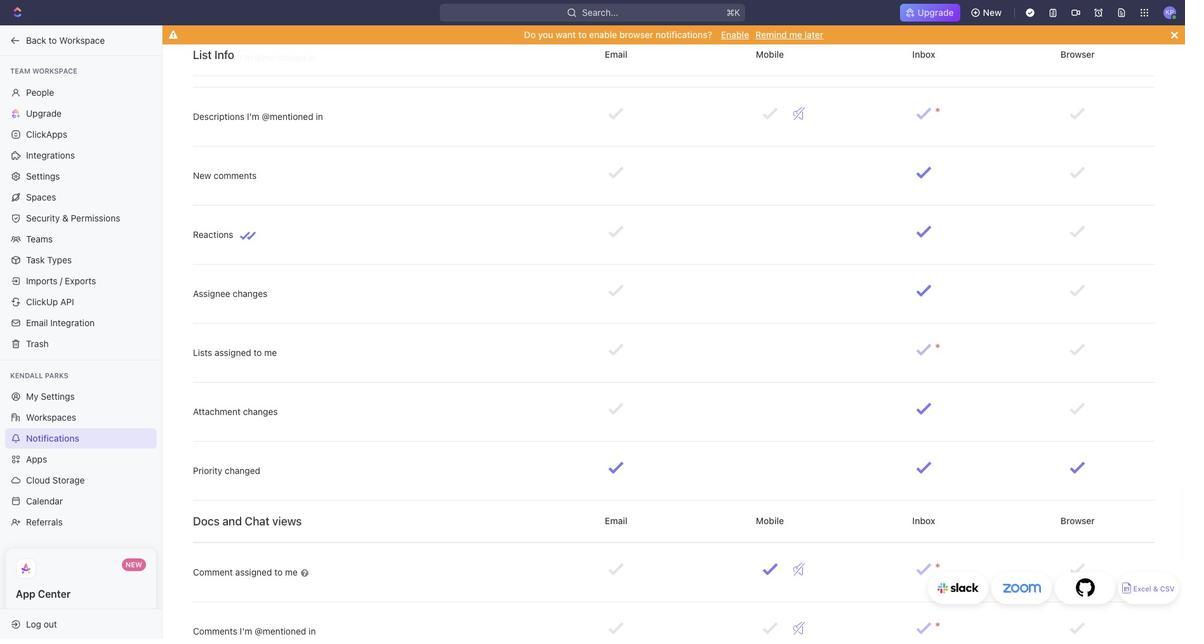 Task type: locate. For each thing, give the bounding box(es) containing it.
workspace up 'people'
[[32, 67, 77, 75]]

0 horizontal spatial upgrade
[[26, 108, 62, 118]]

descriptions
[[193, 111, 245, 122]]

2 vertical spatial i'm
[[240, 626, 252, 637]]

0 vertical spatial &
[[62, 212, 68, 223]]

off image for list info
[[794, 107, 805, 120]]

0 vertical spatial new
[[983, 7, 1002, 18]]

0 vertical spatial upgrade
[[918, 7, 954, 18]]

@mentioned
[[255, 52, 306, 63], [262, 111, 313, 122], [255, 626, 306, 637]]

excel & csv link
[[1119, 573, 1179, 604]]

off image
[[794, 563, 805, 576]]

kp button
[[1160, 3, 1180, 23]]

csv
[[1160, 585, 1175, 593]]

upgrade up clickapps
[[26, 108, 62, 118]]

0 vertical spatial assigned
[[215, 347, 251, 358]]

settings
[[26, 170, 60, 181], [41, 391, 75, 402]]

upgrade
[[918, 7, 954, 18], [26, 108, 62, 118]]

you
[[538, 29, 553, 40]]

do you want to enable browser notifications? enable remind me later
[[524, 29, 824, 40]]

docs
[[193, 515, 220, 528]]

log out
[[26, 619, 57, 629]]

workspace right back
[[59, 35, 105, 45]]

lists assigned to me
[[193, 347, 277, 358]]

me
[[789, 29, 802, 40], [264, 347, 277, 358], [285, 567, 298, 578]]

1 vertical spatial email
[[26, 317, 48, 328]]

team
[[10, 67, 30, 75]]

cloud storage link
[[5, 470, 157, 491]]

enable
[[721, 29, 749, 40]]

comments down comment
[[193, 626, 237, 637]]

changes right assignee
[[233, 288, 267, 299]]

email
[[603, 49, 630, 60], [26, 317, 48, 328], [603, 515, 630, 526]]

my settings link
[[5, 387, 157, 407]]

1 vertical spatial in
[[316, 111, 323, 122]]

imports
[[26, 275, 57, 286]]

changes for attachment changes
[[243, 406, 278, 417]]

assigned right comment
[[235, 567, 272, 578]]

to right want on the top left
[[578, 29, 587, 40]]

1 mobile from the top
[[754, 49, 786, 60]]

off image
[[794, 107, 805, 120], [794, 622, 805, 635]]

1 vertical spatial upgrade link
[[5, 103, 157, 123]]

0 horizontal spatial me
[[264, 347, 277, 358]]

2 browser from the top
[[1058, 515, 1097, 526]]

0 horizontal spatial upgrade link
[[5, 103, 157, 123]]

1 vertical spatial new
[[193, 170, 211, 181]]

to right back
[[49, 35, 57, 45]]

mobile
[[754, 49, 786, 60], [754, 515, 786, 526]]

upgrade left new "button"
[[918, 7, 954, 18]]

2 vertical spatial email
[[603, 515, 630, 526]]

list
[[193, 48, 212, 61]]

trash link
[[5, 334, 157, 354]]

upgrade for bottommost upgrade link
[[26, 108, 62, 118]]

0 vertical spatial i'm
[[240, 52, 252, 63]]

imports / exports link
[[5, 271, 157, 291]]

1 vertical spatial &
[[1153, 585, 1158, 593]]

task types link
[[5, 250, 157, 270]]

new
[[983, 7, 1002, 18], [193, 170, 211, 181], [126, 561, 142, 569]]

assignee
[[193, 288, 230, 299]]

1 comments i'm @mentioned in from the top
[[193, 52, 316, 63]]

1 vertical spatial comments
[[193, 626, 237, 637]]

list info
[[193, 48, 234, 61]]

1 vertical spatial workspace
[[32, 67, 77, 75]]

2 vertical spatial @mentioned
[[255, 626, 306, 637]]

info
[[215, 48, 234, 61]]

email integration
[[26, 317, 95, 328]]

/
[[60, 275, 62, 286]]

0 vertical spatial workspace
[[59, 35, 105, 45]]

notifications link
[[5, 429, 157, 449]]

cloud
[[26, 475, 50, 486]]

referrals link
[[5, 512, 157, 533]]

0 vertical spatial browser
[[1058, 49, 1097, 60]]

&
[[62, 212, 68, 223], [1153, 585, 1158, 593]]

trash
[[26, 338, 49, 349]]

1 vertical spatial assigned
[[235, 567, 272, 578]]

upgrade link left new "button"
[[900, 4, 960, 22]]

& right security in the top left of the page
[[62, 212, 68, 223]]

to inside back to workspace button
[[49, 35, 57, 45]]

integrations link
[[5, 145, 157, 165]]

0 vertical spatial upgrade link
[[900, 4, 960, 22]]

1 vertical spatial @mentioned
[[262, 111, 313, 122]]

exports
[[65, 275, 96, 286]]

docs and chat views
[[193, 515, 302, 528]]

settings down parks
[[41, 391, 75, 402]]

center
[[38, 589, 71, 600]]

0 horizontal spatial new
[[126, 561, 142, 569]]

me for lists assigned to me
[[264, 347, 277, 358]]

clickapps link
[[5, 124, 157, 144]]

1 off image from the top
[[794, 107, 805, 120]]

want
[[556, 29, 576, 40]]

0 vertical spatial mobile
[[754, 49, 786, 60]]

comments
[[214, 170, 257, 181]]

⌘k
[[726, 7, 740, 18]]

kp
[[1166, 8, 1174, 16]]

in
[[309, 52, 316, 63], [316, 111, 323, 122], [309, 626, 316, 637]]

i'm right info
[[240, 52, 252, 63]]

comments up descriptions
[[193, 52, 237, 63]]

1 vertical spatial upgrade
[[26, 108, 62, 118]]

1 horizontal spatial me
[[285, 567, 298, 578]]

0 vertical spatial inbox
[[910, 49, 938, 60]]

1 vertical spatial mobile
[[754, 515, 786, 526]]

assigned
[[215, 347, 251, 358], [235, 567, 272, 578]]

assigned right the lists
[[215, 347, 251, 358]]

changes right attachment
[[243, 406, 278, 417]]

and
[[222, 515, 242, 528]]

0 vertical spatial comments
[[193, 52, 237, 63]]

1 horizontal spatial new
[[193, 170, 211, 181]]

back to workspace
[[26, 35, 105, 45]]

later
[[805, 29, 824, 40]]

1 vertical spatial off image
[[794, 622, 805, 635]]

inbox
[[910, 49, 938, 60], [910, 515, 938, 526]]

2 vertical spatial new
[[126, 561, 142, 569]]

enable
[[589, 29, 617, 40]]

2 vertical spatial in
[[309, 626, 316, 637]]

1 horizontal spatial upgrade link
[[900, 4, 960, 22]]

2 off image from the top
[[794, 622, 805, 635]]

clickup api link
[[5, 292, 157, 312]]

priority
[[193, 465, 222, 476]]

my settings
[[26, 391, 75, 402]]

comments i'm @mentioned in down comment assigned to me
[[193, 626, 316, 637]]

1 horizontal spatial &
[[1153, 585, 1158, 593]]

1 comments from the top
[[193, 52, 237, 63]]

2 horizontal spatial me
[[789, 29, 802, 40]]

spaces
[[26, 191, 56, 202]]

2 comments from the top
[[193, 626, 237, 637]]

0 vertical spatial me
[[789, 29, 802, 40]]

upgrade link down people link
[[5, 103, 157, 123]]

2 vertical spatial me
[[285, 567, 298, 578]]

0 vertical spatial comments i'm @mentioned in
[[193, 52, 316, 63]]

assigned for comment
[[235, 567, 272, 578]]

excel
[[1133, 585, 1151, 593]]

1 vertical spatial changes
[[243, 406, 278, 417]]

settings up spaces at the left of page
[[26, 170, 60, 181]]

parks
[[45, 371, 68, 379]]

& left 'csv'
[[1153, 585, 1158, 593]]

browser
[[1058, 49, 1097, 60], [1058, 515, 1097, 526]]

imports / exports
[[26, 275, 96, 286]]

changes for assignee changes
[[233, 288, 267, 299]]

1 vertical spatial me
[[264, 347, 277, 358]]

0 horizontal spatial &
[[62, 212, 68, 223]]

1 vertical spatial browser
[[1058, 515, 1097, 526]]

1 vertical spatial i'm
[[247, 111, 259, 122]]

changes
[[233, 288, 267, 299], [243, 406, 278, 417]]

1 inbox from the top
[[910, 49, 938, 60]]

new inside new "button"
[[983, 7, 1002, 18]]

views
[[272, 515, 302, 528]]

2 horizontal spatial new
[[983, 7, 1002, 18]]

1 vertical spatial comments i'm @mentioned in
[[193, 626, 316, 637]]

comments i'm @mentioned in up descriptions i'm @mentioned in
[[193, 52, 316, 63]]

comments
[[193, 52, 237, 63], [193, 626, 237, 637]]

email integration link
[[5, 313, 157, 333]]

0 vertical spatial changes
[[233, 288, 267, 299]]

i'm down comment assigned to me
[[240, 626, 252, 637]]

1 horizontal spatial upgrade
[[918, 7, 954, 18]]

1 vertical spatial inbox
[[910, 515, 938, 526]]

i'm right descriptions
[[247, 111, 259, 122]]

changed
[[225, 465, 260, 476]]

people link
[[5, 82, 157, 103]]

0 vertical spatial off image
[[794, 107, 805, 120]]

spaces link
[[5, 187, 157, 207]]

1 vertical spatial settings
[[41, 391, 75, 402]]

permissions
[[71, 212, 120, 223]]



Task type: describe. For each thing, give the bounding box(es) containing it.
clickup
[[26, 296, 58, 307]]

me for comment assigned to me
[[285, 567, 298, 578]]

integrations
[[26, 150, 75, 160]]

assignee changes
[[193, 288, 267, 299]]

out
[[44, 619, 57, 629]]

people
[[26, 87, 54, 97]]

new for new "button"
[[983, 7, 1002, 18]]

log
[[26, 619, 41, 629]]

workspaces link
[[5, 408, 157, 428]]

apps
[[26, 454, 47, 465]]

settings link
[[5, 166, 157, 186]]

i'm for info
[[247, 111, 259, 122]]

kendall parks
[[10, 371, 68, 379]]

2 inbox from the top
[[910, 515, 938, 526]]

comment assigned to me
[[193, 567, 300, 578]]

calendar link
[[5, 491, 157, 512]]

teams link
[[5, 229, 157, 249]]

new button
[[965, 3, 1009, 23]]

to down views on the bottom left of page
[[274, 567, 283, 578]]

task types
[[26, 254, 72, 265]]

reactions
[[193, 229, 233, 240]]

lists
[[193, 347, 212, 358]]

attachment changes
[[193, 406, 278, 417]]

referrals
[[26, 517, 63, 528]]

1 browser from the top
[[1058, 49, 1097, 60]]

& for permissions
[[62, 212, 68, 223]]

to right the lists
[[254, 347, 262, 358]]

0 vertical spatial email
[[603, 49, 630, 60]]

remind
[[756, 29, 787, 40]]

security & permissions
[[26, 212, 120, 223]]

notifications
[[26, 433, 79, 444]]

security
[[26, 212, 60, 223]]

app
[[16, 589, 35, 600]]

excel & csv
[[1133, 585, 1175, 593]]

2 comments i'm @mentioned in from the top
[[193, 626, 316, 637]]

clickapps
[[26, 129, 67, 139]]

team workspace
[[10, 67, 77, 75]]

workspaces
[[26, 412, 76, 423]]

workspace inside button
[[59, 35, 105, 45]]

search...
[[582, 7, 618, 18]]

new for comments
[[193, 170, 211, 181]]

0 vertical spatial settings
[[26, 170, 60, 181]]

in for list info
[[316, 111, 323, 122]]

@mentioned for list info
[[262, 111, 313, 122]]

notifications?
[[656, 29, 712, 40]]

storage
[[52, 475, 85, 486]]

back to workspace button
[[5, 30, 150, 50]]

log out button
[[5, 614, 151, 635]]

do
[[524, 29, 536, 40]]

& for csv
[[1153, 585, 1158, 593]]

browser
[[619, 29, 653, 40]]

off image for docs and chat views
[[794, 622, 805, 635]]

new comments
[[193, 170, 257, 181]]

cloud storage
[[26, 475, 85, 486]]

calendar
[[26, 496, 63, 507]]

i'm for and
[[240, 626, 252, 637]]

attachment
[[193, 406, 241, 417]]

assigned for lists
[[215, 347, 251, 358]]

descriptions i'm @mentioned in
[[193, 111, 323, 122]]

in for docs and chat views
[[309, 626, 316, 637]]

types
[[47, 254, 72, 265]]

priority changed
[[193, 465, 260, 476]]

back
[[26, 35, 46, 45]]

my
[[26, 391, 38, 402]]

0 vertical spatial @mentioned
[[255, 52, 306, 63]]

upgrade for top upgrade link
[[918, 7, 954, 18]]

chat
[[245, 515, 270, 528]]

comment
[[193, 567, 233, 578]]

@mentioned for docs and chat views
[[255, 626, 306, 637]]

0 vertical spatial in
[[309, 52, 316, 63]]

app center
[[16, 589, 71, 600]]

integration
[[50, 317, 95, 328]]

apps link
[[5, 449, 157, 470]]

security & permissions link
[[5, 208, 157, 228]]

2 mobile from the top
[[754, 515, 786, 526]]

teams
[[26, 233, 53, 244]]

task
[[26, 254, 45, 265]]

api
[[60, 296, 74, 307]]



Task type: vqa. For each thing, say whether or not it's contained in the screenshot.
KP Dropdown Button
yes



